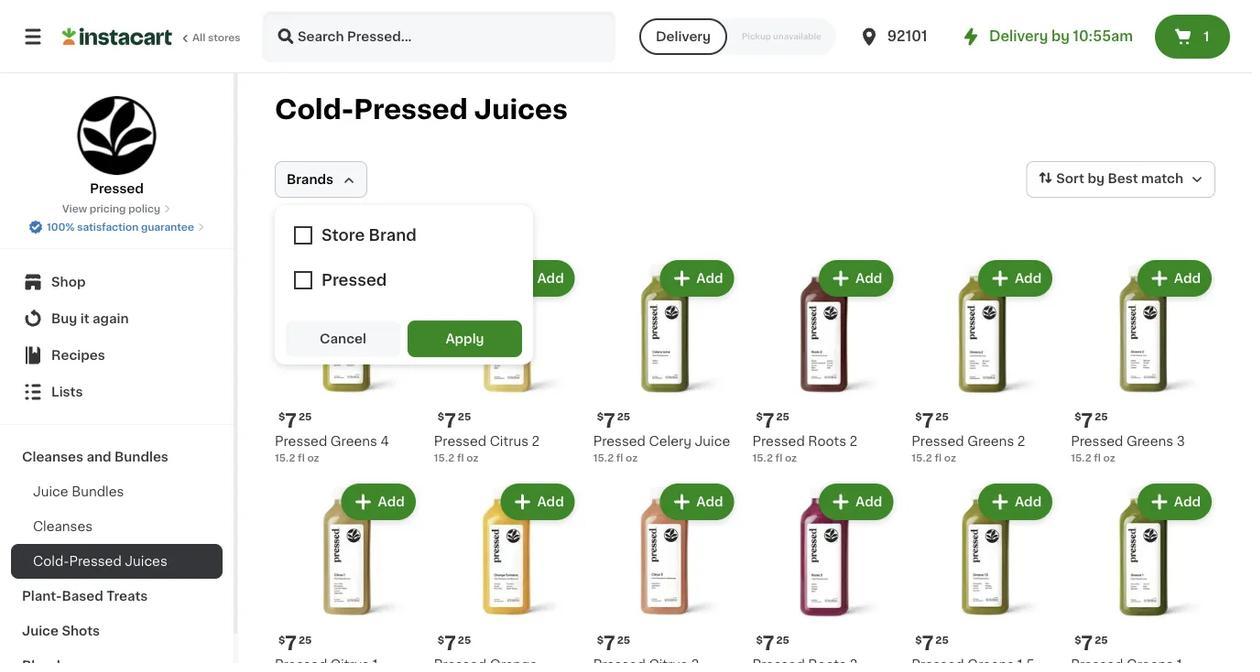 Task type: vqa. For each thing, say whether or not it's contained in the screenshot.
BRANDS dropdown button
yes



Task type: locate. For each thing, give the bounding box(es) containing it.
2 15.2 from the left
[[753, 453, 773, 463]]

0 vertical spatial cold-
[[275, 97, 354, 123]]

6 fl from the left
[[1094, 453, 1101, 463]]

buy it again link
[[11, 301, 223, 337]]

2 inside pressed greens 2 15.2 fl oz
[[1018, 435, 1026, 448]]

2 fl from the left
[[776, 453, 783, 463]]

10:55am
[[1073, 30, 1133, 43]]

2 for pressed greens 2
[[1018, 435, 1026, 448]]

juice shots
[[22, 625, 100, 638]]

buy
[[51, 312, 77, 325]]

juice inside juice bundles link
[[33, 486, 68, 498]]

5 oz from the left
[[944, 453, 956, 463]]

1 vertical spatial cleanses
[[33, 520, 93, 533]]

1 oz from the left
[[307, 453, 319, 463]]

5 15.2 from the left
[[912, 453, 932, 463]]

1 vertical spatial bundles
[[72, 486, 124, 498]]

cleanses and bundles link
[[11, 440, 223, 475]]

4
[[381, 435, 389, 448]]

15.2 for pressed citrus 2
[[434, 453, 455, 463]]

2 vertical spatial juice
[[22, 625, 59, 638]]

juice inside juice shots link
[[22, 625, 59, 638]]

Search field
[[264, 13, 614, 60]]

oz for pressed celery juice
[[626, 453, 638, 463]]

by right sort
[[1088, 172, 1105, 185]]

pressed inside pressed celery juice 15.2 fl oz
[[593, 435, 646, 448]]

1 greens from the left
[[331, 435, 377, 448]]

juices
[[474, 97, 568, 123], [125, 555, 167, 568]]

add
[[378, 272, 405, 285], [537, 272, 564, 285], [697, 272, 723, 285], [856, 272, 883, 285], [1015, 272, 1042, 285], [1174, 272, 1201, 285], [378, 496, 405, 508], [537, 496, 564, 508], [697, 496, 723, 508], [856, 496, 883, 508], [1015, 496, 1042, 508], [1174, 496, 1201, 508]]

shop
[[51, 276, 86, 289]]

citrus
[[490, 435, 529, 448]]

delivery by 10:55am
[[989, 30, 1133, 43]]

all stores
[[192, 33, 241, 43]]

by
[[1052, 30, 1070, 43], [1088, 172, 1105, 185]]

2 horizontal spatial 2
[[1018, 435, 1026, 448]]

15.2 for pressed roots 2
[[753, 453, 773, 463]]

3 greens from the left
[[1127, 435, 1174, 448]]

by for sort
[[1088, 172, 1105, 185]]

pressed for pressed citrus 2 15.2 fl oz
[[434, 435, 487, 448]]

100% satisfaction guarantee
[[47, 222, 194, 232]]

oz for pressed citrus 2
[[467, 453, 479, 463]]

stores
[[208, 33, 241, 43]]

0 horizontal spatial by
[[1052, 30, 1070, 43]]

pressed greens 3 15.2 fl oz
[[1071, 435, 1185, 463]]

shots
[[62, 625, 100, 638]]

fl inside pressed greens 4 15.2 fl oz
[[298, 453, 305, 463]]

cleanses link
[[11, 509, 223, 544]]

pricing
[[90, 204, 126, 214]]

cold-pressed juices down search field
[[275, 97, 568, 123]]

$
[[279, 412, 285, 422], [756, 412, 763, 422], [438, 412, 445, 422], [597, 412, 604, 422], [916, 412, 922, 422], [1075, 412, 1082, 422], [279, 635, 285, 645], [756, 635, 763, 645], [438, 635, 445, 645], [597, 635, 604, 645], [916, 635, 922, 645], [1075, 635, 1082, 645]]

bundles
[[114, 451, 168, 464], [72, 486, 124, 498]]

by inside "field"
[[1088, 172, 1105, 185]]

0 vertical spatial cleanses
[[22, 451, 83, 464]]

100% satisfaction guarantee button
[[28, 216, 205, 235]]

pressed
[[354, 97, 468, 123], [90, 182, 144, 195], [275, 435, 327, 448], [753, 435, 805, 448], [434, 435, 487, 448], [593, 435, 646, 448], [912, 435, 964, 448], [1071, 435, 1124, 448], [69, 555, 122, 568]]

1 horizontal spatial greens
[[968, 435, 1014, 448]]

5 fl from the left
[[935, 453, 942, 463]]

pressed inside pressed greens 3 15.2 fl oz
[[1071, 435, 1124, 448]]

greens for 4
[[331, 435, 377, 448]]

product group
[[275, 257, 419, 465], [434, 257, 579, 465], [593, 257, 738, 465], [753, 257, 897, 465], [912, 257, 1057, 465], [1071, 257, 1216, 465], [275, 480, 419, 663], [434, 480, 579, 663], [593, 480, 738, 663], [753, 480, 897, 663], [912, 480, 1057, 663], [1071, 480, 1216, 663]]

1 fl from the left
[[298, 453, 305, 463]]

plant-
[[22, 590, 62, 603]]

fl inside pressed celery juice 15.2 fl oz
[[616, 453, 623, 463]]

juice for shots
[[22, 625, 59, 638]]

greens inside pressed greens 3 15.2 fl oz
[[1127, 435, 1174, 448]]

shop link
[[11, 264, 223, 301]]

bundles right and in the bottom left of the page
[[114, 451, 168, 464]]

1 horizontal spatial by
[[1088, 172, 1105, 185]]

oz inside pressed citrus 2 15.2 fl oz
[[467, 453, 479, 463]]

0 horizontal spatial greens
[[331, 435, 377, 448]]

1 horizontal spatial 2
[[850, 435, 858, 448]]

cold- up brands on the top left of page
[[275, 97, 354, 123]]

2 inside pressed roots 2 15.2 fl oz
[[850, 435, 858, 448]]

cold-pressed juices up plant-based treats
[[33, 555, 167, 568]]

juice down 'plant-'
[[22, 625, 59, 638]]

0 vertical spatial juices
[[474, 97, 568, 123]]

1 15.2 from the left
[[275, 453, 295, 463]]

cleanses up juice bundles
[[22, 451, 83, 464]]

1 vertical spatial cold-
[[33, 555, 69, 568]]

delivery button
[[639, 18, 728, 55]]

3 oz from the left
[[467, 453, 479, 463]]

fl inside pressed citrus 2 15.2 fl oz
[[457, 453, 464, 463]]

25
[[299, 412, 312, 422], [776, 412, 790, 422], [458, 412, 471, 422], [617, 412, 630, 422], [936, 412, 949, 422], [1095, 412, 1108, 422], [299, 635, 312, 645], [776, 635, 790, 645], [458, 635, 471, 645], [617, 635, 630, 645], [936, 635, 949, 645], [1095, 635, 1108, 645]]

oz inside pressed greens 3 15.2 fl oz
[[1104, 453, 1116, 463]]

fl inside pressed roots 2 15.2 fl oz
[[776, 453, 783, 463]]

pressed for pressed greens 2 15.2 fl oz
[[912, 435, 964, 448]]

by for delivery
[[1052, 30, 1070, 43]]

recipes
[[51, 349, 105, 362]]

juice
[[695, 435, 730, 448], [33, 486, 68, 498], [22, 625, 59, 638]]

oz for pressed greens 2
[[944, 453, 956, 463]]

3 fl from the left
[[457, 453, 464, 463]]

add button
[[343, 262, 414, 295], [502, 262, 573, 295], [662, 262, 733, 295], [821, 262, 892, 295], [980, 262, 1051, 295], [1140, 262, 1210, 295], [343, 485, 414, 518], [502, 485, 573, 518], [662, 485, 733, 518], [821, 485, 892, 518], [980, 485, 1051, 518], [1140, 485, 1210, 518]]

cleanses inside cleanses and bundles link
[[22, 451, 83, 464]]

celery
[[649, 435, 692, 448]]

greens
[[331, 435, 377, 448], [968, 435, 1014, 448], [1127, 435, 1174, 448]]

cleanses
[[22, 451, 83, 464], [33, 520, 93, 533]]

brands
[[287, 173, 334, 186]]

oz inside pressed roots 2 15.2 fl oz
[[785, 453, 797, 463]]

1 horizontal spatial delivery
[[989, 30, 1048, 43]]

view pricing policy link
[[62, 202, 171, 216]]

pressed for pressed greens 3 15.2 fl oz
[[1071, 435, 1124, 448]]

delivery
[[989, 30, 1048, 43], [656, 30, 711, 43]]

based
[[62, 590, 103, 603]]

by left 10:55am at top right
[[1052, 30, 1070, 43]]

2 for pressed roots 2
[[850, 435, 858, 448]]

1 horizontal spatial cold-pressed juices
[[275, 97, 568, 123]]

cleanses down juice bundles
[[33, 520, 93, 533]]

3 2 from the left
[[1018, 435, 1026, 448]]

cleanses inside cleanses link
[[33, 520, 93, 533]]

fl inside pressed greens 2 15.2 fl oz
[[935, 453, 942, 463]]

delivery by 10:55am link
[[960, 26, 1133, 48]]

2 horizontal spatial greens
[[1127, 435, 1174, 448]]

oz
[[307, 453, 319, 463], [785, 453, 797, 463], [467, 453, 479, 463], [626, 453, 638, 463], [944, 453, 956, 463], [1104, 453, 1116, 463]]

oz for pressed roots 2
[[785, 453, 797, 463]]

2 for pressed citrus 2
[[532, 435, 540, 448]]

1 vertical spatial juice
[[33, 486, 68, 498]]

1 button
[[1155, 15, 1230, 59]]

0 horizontal spatial cold-pressed juices
[[33, 555, 167, 568]]

6 15.2 from the left
[[1071, 453, 1092, 463]]

cold- up 'plant-'
[[33, 555, 69, 568]]

fl inside pressed greens 3 15.2 fl oz
[[1094, 453, 1101, 463]]

4 fl from the left
[[616, 453, 623, 463]]

2
[[850, 435, 858, 448], [532, 435, 540, 448], [1018, 435, 1026, 448]]

15.2 inside pressed greens 2 15.2 fl oz
[[912, 453, 932, 463]]

sort
[[1057, 172, 1085, 185]]

1 vertical spatial by
[[1088, 172, 1105, 185]]

1 2 from the left
[[850, 435, 858, 448]]

100%
[[47, 222, 75, 232]]

15.2 inside pressed celery juice 15.2 fl oz
[[593, 453, 614, 463]]

bundles down and in the bottom left of the page
[[72, 486, 124, 498]]

lists
[[51, 386, 83, 399]]

0 vertical spatial by
[[1052, 30, 1070, 43]]

1
[[1204, 30, 1210, 43]]

1 vertical spatial juices
[[125, 555, 167, 568]]

7
[[285, 411, 297, 430], [763, 411, 775, 430], [445, 411, 456, 430], [604, 411, 615, 430], [922, 411, 934, 430], [1082, 411, 1093, 430], [285, 634, 297, 653], [763, 634, 775, 653], [445, 634, 456, 653], [604, 634, 615, 653], [922, 634, 934, 653], [1082, 634, 1093, 653]]

cold-pressed juices link
[[11, 544, 223, 579]]

buy it again
[[51, 312, 129, 325]]

4 15.2 from the left
[[593, 453, 614, 463]]

0 vertical spatial juice
[[695, 435, 730, 448]]

3
[[1177, 435, 1185, 448]]

greens for 2
[[968, 435, 1014, 448]]

0 horizontal spatial cold-
[[33, 555, 69, 568]]

6 oz from the left
[[1104, 453, 1116, 463]]

guarantee
[[141, 222, 194, 232]]

fl for pressed greens 3
[[1094, 453, 1101, 463]]

juice down cleanses and bundles
[[33, 486, 68, 498]]

1 horizontal spatial juices
[[474, 97, 568, 123]]

oz inside pressed greens 4 15.2 fl oz
[[307, 453, 319, 463]]

juice bundles
[[33, 486, 124, 498]]

15.2 inside pressed greens 4 15.2 fl oz
[[275, 453, 295, 463]]

delivery inside button
[[656, 30, 711, 43]]

juice right celery at bottom right
[[695, 435, 730, 448]]

2 inside pressed citrus 2 15.2 fl oz
[[532, 435, 540, 448]]

pressed for pressed celery juice 15.2 fl oz
[[593, 435, 646, 448]]

0 horizontal spatial delivery
[[656, 30, 711, 43]]

pressed for pressed greens 4 15.2 fl oz
[[275, 435, 327, 448]]

instacart logo image
[[62, 26, 172, 48]]

92101
[[888, 30, 927, 43]]

recipes link
[[11, 337, 223, 374]]

pressed greens 2 15.2 fl oz
[[912, 435, 1026, 463]]

cold-pressed juices
[[275, 97, 568, 123], [33, 555, 167, 568]]

15.2
[[275, 453, 295, 463], [753, 453, 773, 463], [434, 453, 455, 463], [593, 453, 614, 463], [912, 453, 932, 463], [1071, 453, 1092, 463]]

cleanses for cleanses and bundles
[[22, 451, 83, 464]]

fl
[[298, 453, 305, 463], [776, 453, 783, 463], [457, 453, 464, 463], [616, 453, 623, 463], [935, 453, 942, 463], [1094, 453, 1101, 463]]

1 vertical spatial cold-pressed juices
[[33, 555, 167, 568]]

pressed inside pressed roots 2 15.2 fl oz
[[753, 435, 805, 448]]

None search field
[[262, 11, 616, 62]]

0 horizontal spatial 2
[[532, 435, 540, 448]]

1 horizontal spatial cold-
[[275, 97, 354, 123]]

2 oz from the left
[[785, 453, 797, 463]]

3 15.2 from the left
[[434, 453, 455, 463]]

2 greens from the left
[[968, 435, 1014, 448]]

15.2 inside pressed greens 3 15.2 fl oz
[[1071, 453, 1092, 463]]

cold-
[[275, 97, 354, 123], [33, 555, 69, 568]]

greens inside pressed greens 2 15.2 fl oz
[[968, 435, 1014, 448]]

15.2 inside pressed roots 2 15.2 fl oz
[[753, 453, 773, 463]]

greens inside pressed greens 4 15.2 fl oz
[[331, 435, 377, 448]]

oz inside pressed celery juice 15.2 fl oz
[[626, 453, 638, 463]]

policy
[[128, 204, 160, 214]]

$ 7 25
[[279, 411, 312, 430], [756, 411, 790, 430], [438, 411, 471, 430], [597, 411, 630, 430], [916, 411, 949, 430], [1075, 411, 1108, 430], [279, 634, 312, 653], [756, 634, 790, 653], [438, 634, 471, 653], [597, 634, 630, 653], [916, 634, 949, 653], [1075, 634, 1108, 653]]

4 oz from the left
[[626, 453, 638, 463]]

15.2 for pressed greens 4
[[275, 453, 295, 463]]

pressed inside pressed greens 2 15.2 fl oz
[[912, 435, 964, 448]]

pressed inside pressed greens 4 15.2 fl oz
[[275, 435, 327, 448]]

pressed for pressed roots 2 15.2 fl oz
[[753, 435, 805, 448]]

oz inside pressed greens 2 15.2 fl oz
[[944, 453, 956, 463]]

pressed roots 2 15.2 fl oz
[[753, 435, 858, 463]]

15.2 inside pressed citrus 2 15.2 fl oz
[[434, 453, 455, 463]]

pressed inside pressed citrus 2 15.2 fl oz
[[434, 435, 487, 448]]

2 2 from the left
[[532, 435, 540, 448]]



Task type: describe. For each thing, give the bounding box(es) containing it.
cancel button
[[286, 321, 400, 357]]

cleanses and bundles
[[22, 451, 168, 464]]

service type group
[[639, 18, 836, 55]]

fl for pressed roots 2
[[776, 453, 783, 463]]

15.2 for pressed greens 3
[[1071, 453, 1092, 463]]

Best match Sort by field
[[1026, 161, 1216, 198]]

fl for pressed citrus 2
[[457, 453, 464, 463]]

pressed link
[[77, 95, 157, 198]]

all
[[192, 33, 205, 43]]

juice bundles link
[[11, 475, 223, 509]]

match
[[1142, 172, 1184, 185]]

oz for pressed greens 3
[[1104, 453, 1116, 463]]

fl for pressed greens 2
[[935, 453, 942, 463]]

pressed greens 4 15.2 fl oz
[[275, 435, 389, 463]]

15.2 for pressed greens 2
[[912, 453, 932, 463]]

apply button
[[408, 321, 522, 357]]

sort by
[[1057, 172, 1105, 185]]

lists link
[[11, 374, 223, 410]]

pressed celery juice 15.2 fl oz
[[593, 435, 730, 463]]

all stores link
[[62, 11, 242, 62]]

plant-based treats
[[22, 590, 148, 603]]

it
[[80, 312, 89, 325]]

and
[[86, 451, 111, 464]]

juice for bundles
[[33, 486, 68, 498]]

juice shots link
[[11, 614, 223, 649]]

view pricing policy
[[62, 204, 160, 214]]

again
[[93, 312, 129, 325]]

cleanses for cleanses
[[33, 520, 93, 533]]

treats
[[107, 590, 148, 603]]

0 vertical spatial bundles
[[114, 451, 168, 464]]

delivery for delivery by 10:55am
[[989, 30, 1048, 43]]

fl for pressed celery juice
[[616, 453, 623, 463]]

pressed citrus 2 15.2 fl oz
[[434, 435, 540, 463]]

best
[[1108, 172, 1138, 185]]

oz for pressed greens 4
[[307, 453, 319, 463]]

delivery for delivery
[[656, 30, 711, 43]]

92101 button
[[858, 11, 968, 62]]

brands button
[[275, 161, 367, 198]]

pressed for pressed
[[90, 182, 144, 195]]

satisfaction
[[77, 222, 139, 232]]

fl for pressed greens 4
[[298, 453, 305, 463]]

0 horizontal spatial juices
[[125, 555, 167, 568]]

pressed logo image
[[77, 95, 157, 176]]

greens for 3
[[1127, 435, 1174, 448]]

juice inside pressed celery juice 15.2 fl oz
[[695, 435, 730, 448]]

roots
[[808, 435, 847, 448]]

cancel
[[320, 333, 366, 345]]

apply
[[446, 333, 484, 345]]

best match
[[1108, 172, 1184, 185]]

view
[[62, 204, 87, 214]]

plant-based treats link
[[11, 579, 223, 614]]

0 vertical spatial cold-pressed juices
[[275, 97, 568, 123]]

15.2 for pressed celery juice
[[593, 453, 614, 463]]



